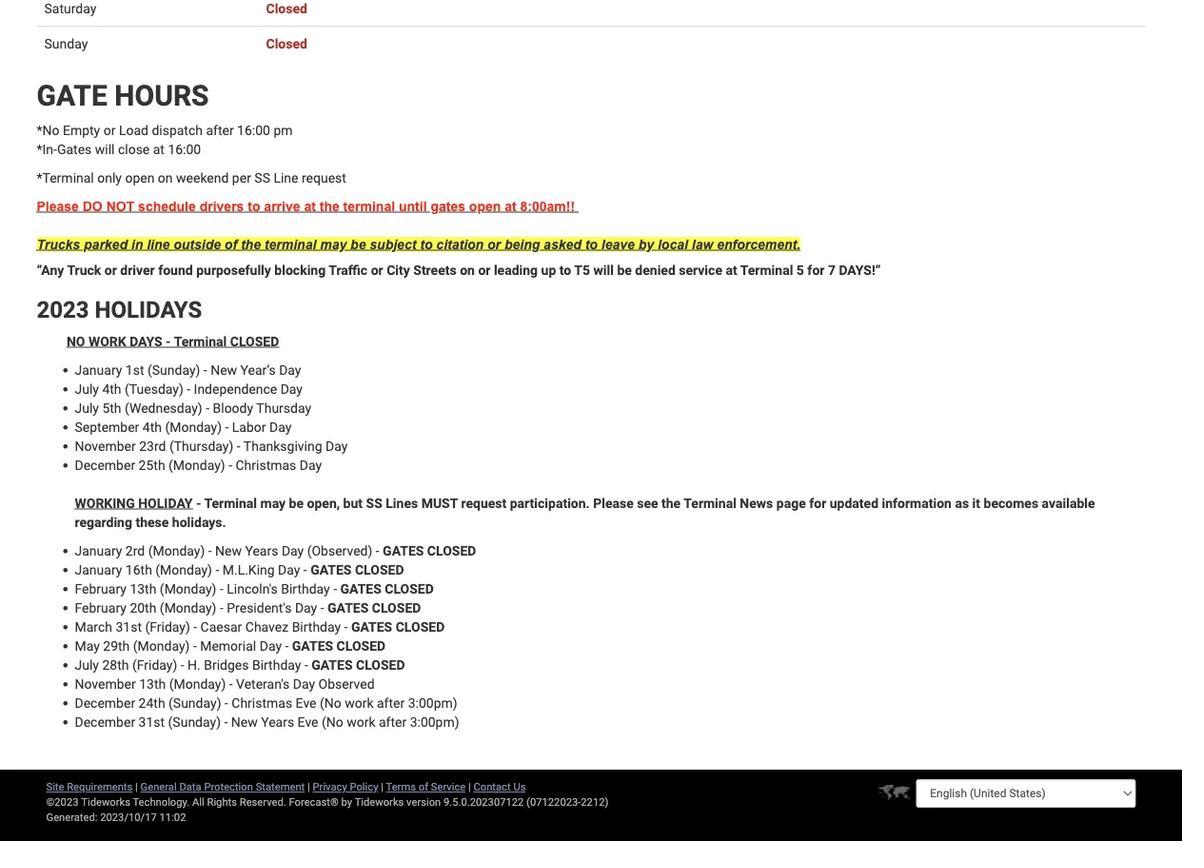 Task type: vqa. For each thing, say whether or not it's contained in the screenshot.
lading.
no



Task type: describe. For each thing, give the bounding box(es) containing it.
working holiday
[[75, 495, 193, 511]]

1 july from the top
[[75, 381, 99, 397]]

gate
[[37, 79, 107, 112]]

day right m.l.king at the left
[[278, 562, 300, 578]]

parked
[[84, 237, 128, 252]]

*terminal only open on weekend per ss line request
[[37, 170, 346, 186]]

subject
[[370, 237, 416, 252]]

traffic
[[329, 263, 368, 278]]

7
[[828, 263, 836, 278]]

citation
[[436, 237, 484, 252]]

1st
[[126, 362, 144, 378]]

1 vertical spatial eve
[[298, 714, 318, 730]]

december 25th (monday) - christmas day
[[75, 457, 322, 473]]

protection
[[204, 781, 253, 793]]

must
[[421, 495, 458, 511]]

memorial
[[200, 638, 256, 654]]

contact
[[474, 781, 511, 793]]

1 horizontal spatial open
[[469, 199, 501, 214]]

november inside january 2rd (monday) - new years day (observed) - gates closed january 16th (monday) - m.l.king day - gates closed february 13th (monday) - lincoln's birthday - gates closed february 20th (monday) - president's day - gates closed march 31st (friday) - caesar chavez birthday - gates closed may 29th (monday) - memorial day - gates closed july 28th (friday) - h. bridges birthday - gates closed november 13th (monday) - veteran's day observed december 24th (sunday) - christmas eve (no work after 3:00pm) december 31st (sunday) - new years eve (no work after 3:00pm)
[[75, 676, 136, 692]]

in
[[131, 237, 143, 252]]

being
[[504, 237, 540, 252]]

service
[[431, 781, 466, 793]]

veteran's
[[236, 676, 290, 692]]

"any truck or driver found purposefully blocking traffic or city streets on or leading up to t5 will be denied service at terminal 5 for 7 days!"
[[37, 263, 881, 278]]

only
[[97, 170, 122, 186]]

0 vertical spatial work
[[345, 695, 374, 711]]

forecast®
[[289, 796, 339, 809]]

2 | from the left
[[308, 781, 310, 793]]

arrive
[[264, 199, 300, 214]]

pm
[[274, 122, 293, 138]]

per
[[232, 170, 251, 186]]

2 december from the top
[[75, 695, 135, 711]]

outside
[[173, 237, 221, 252]]

holiday
[[138, 495, 193, 511]]

(observed)
[[307, 543, 373, 559]]

28th
[[102, 657, 129, 673]]

1 vertical spatial years
[[261, 714, 294, 730]]

year's
[[240, 362, 276, 378]]

lincoln's
[[227, 581, 278, 597]]

may
[[320, 237, 347, 252]]

ss inside - terminal may be open, but ss lines must request participation. please see the terminal news page for updated information as it becomes available regarding these holidays.
[[366, 495, 383, 511]]

open,
[[307, 495, 340, 511]]

3 january from the top
[[75, 562, 122, 578]]

asked
[[544, 237, 582, 252]]

empty
[[63, 122, 100, 138]]

general
[[141, 781, 177, 793]]

will inside *no empty or load dispatch after 16:00 pm *in-gates will close at 16:00
[[95, 141, 115, 157]]

observed
[[319, 676, 375, 692]]

trucks
[[37, 237, 80, 252]]

1 horizontal spatial by
[[639, 237, 654, 252]]

(thursday)
[[169, 438, 234, 454]]

20th
[[130, 600, 157, 616]]

(tuesday)
[[125, 381, 184, 397]]

0 vertical spatial 31st
[[116, 619, 142, 635]]

september
[[75, 419, 139, 435]]

0 horizontal spatial on
[[158, 170, 173, 186]]

- terminal may be open, but ss lines must request participation. please see the terminal news page for updated information as it becomes available regarding these holidays.
[[75, 495, 1095, 530]]

us
[[514, 781, 526, 793]]

reserved.
[[240, 796, 286, 809]]

at right arrive
[[304, 199, 316, 214]]

contact us link
[[474, 781, 526, 793]]

"any
[[37, 263, 64, 278]]

1 | from the left
[[135, 781, 138, 793]]

1 vertical spatial (friday)
[[132, 657, 177, 673]]

schedule
[[138, 199, 196, 214]]

1 december from the top
[[75, 457, 135, 473]]

0 vertical spatial years
[[245, 543, 278, 559]]

0 vertical spatial the
[[320, 199, 340, 214]]

day right president's
[[295, 600, 317, 616]]

no
[[67, 333, 85, 349]]

1 vertical spatial terminal
[[174, 333, 227, 349]]

site requirements | general data protection statement | privacy policy | terms of service | contact us ©2023 tideworks technology. all rights reserved. forecast® by tideworks version 9.5.0.202307122 (07122023-2212) generated: 2023/10/17 11:02
[[46, 781, 609, 824]]

0 vertical spatial birthday
[[281, 581, 330, 597]]

january for january 2rd (monday) - new years day (observed) - gates closed january 16th (monday) - m.l.king day - gates closed february 13th (monday) - lincoln's birthday - gates closed february 20th (monday) - president's day - gates closed march 31st (friday) - caesar chavez birthday - gates closed may 29th (monday) - memorial day - gates closed july 28th (friday) - h. bridges birthday - gates closed november 13th (monday) - veteran's day observed december 24th (sunday) - christmas eve (no work after 3:00pm) december 31st (sunday) - new years eve (no work after 3:00pm)
[[75, 543, 122, 559]]

weekend
[[176, 170, 229, 186]]

request for line
[[302, 170, 346, 186]]

day up the thursday
[[281, 381, 303, 397]]

1 horizontal spatial on
[[460, 263, 475, 278]]

day up the "thanksgiving"
[[269, 419, 292, 435]]

drivers
[[200, 199, 244, 214]]

privacy policy link
[[313, 781, 378, 793]]

0 horizontal spatial 16:00
[[168, 141, 201, 157]]

labor
[[232, 419, 266, 435]]

*no
[[37, 122, 60, 138]]

page
[[777, 495, 806, 511]]

holidays.
[[172, 514, 226, 530]]

found
[[158, 263, 193, 278]]

it
[[973, 495, 981, 511]]

denied
[[635, 263, 676, 278]]

days
[[130, 333, 162, 349]]

holidays
[[95, 296, 202, 323]]

as
[[955, 495, 969, 511]]

work
[[88, 333, 126, 349]]

closed for sunday
[[266, 36, 307, 51]]

day down the "thanksgiving"
[[300, 457, 322, 473]]

blocking
[[275, 263, 326, 278]]

purposefully
[[196, 263, 271, 278]]

0 vertical spatial for
[[808, 263, 825, 278]]

by inside site requirements | general data protection statement | privacy policy | terms of service | contact us ©2023 tideworks technology. all rights reserved. forecast® by tideworks version 9.5.0.202307122 (07122023-2212) generated: 2023/10/17 11:02
[[341, 796, 352, 809]]

0 horizontal spatial 4th
[[102, 381, 121, 397]]

*terminal
[[37, 170, 94, 186]]

0 horizontal spatial the
[[241, 237, 261, 252]]

christmas inside january 2rd (monday) - new years day (observed) - gates closed january 16th (monday) - m.l.king day - gates closed february 13th (monday) - lincoln's birthday - gates closed february 20th (monday) - president's day - gates closed march 31st (friday) - caesar chavez birthday - gates closed may 29th (monday) - memorial day - gates closed july 28th (friday) - h. bridges birthday - gates closed november 13th (monday) - veteran's day observed december 24th (sunday) - christmas eve (no work after 3:00pm) december 31st (sunday) - new years eve (no work after 3:00pm)
[[232, 695, 292, 711]]

generated:
[[46, 811, 98, 824]]

2 vertical spatial birthday
[[252, 657, 301, 673]]

16th
[[126, 562, 152, 578]]

for inside - terminal may be open, but ss lines must request participation. please see the terminal news page for updated information as it becomes available regarding these holidays.
[[809, 495, 827, 511]]

news
[[740, 495, 773, 511]]

2 vertical spatial new
[[231, 714, 258, 730]]

1 vertical spatial 13th
[[139, 676, 166, 692]]

- inside - terminal may be open, but ss lines must request participation. please see the terminal news page for updated information as it becomes available regarding these holidays.
[[196, 495, 201, 511]]

terminal may
[[204, 495, 286, 511]]

of inside site requirements | general data protection statement | privacy policy | terms of service | contact us ©2023 tideworks technology. all rights reserved. forecast® by tideworks version 9.5.0.202307122 (07122023-2212) generated: 2023/10/17 11:02
[[419, 781, 428, 793]]

see
[[637, 495, 658, 511]]

line
[[274, 170, 298, 186]]

these
[[136, 514, 169, 530]]

or right truck
[[105, 263, 117, 278]]

1 vertical spatial be
[[617, 263, 632, 278]]

tideworks
[[355, 796, 404, 809]]

1 vertical spatial (sunday)
[[169, 695, 221, 711]]

independence
[[194, 381, 277, 397]]

dispatch
[[152, 122, 203, 138]]

t5
[[574, 263, 590, 278]]

be inside - terminal may be open, but ss lines must request participation. please see the terminal news page for updated information as it becomes available regarding these holidays.
[[289, 495, 304, 511]]

leading
[[494, 263, 538, 278]]

available
[[1042, 495, 1095, 511]]

1 vertical spatial 3:00pm)
[[410, 714, 459, 730]]

to left arrive
[[248, 199, 260, 214]]



Task type: locate. For each thing, give the bounding box(es) containing it.
the up purposefully
[[241, 237, 261, 252]]

july left '5th'
[[75, 400, 99, 416]]

information
[[882, 495, 952, 511]]

request
[[302, 170, 346, 186], [461, 495, 507, 511]]

january for january 1st (sunday) - new year's day july 4th (tuesday) - independence day july 5th (wednesday) - bloody thursday september 4th (monday) - labor day november 23rd (thursday) - thanksgiving day
[[75, 362, 122, 378]]

1 horizontal spatial will
[[594, 263, 614, 278]]

or left city
[[371, 263, 383, 278]]

1 horizontal spatial be
[[350, 237, 366, 252]]

0 horizontal spatial request
[[302, 170, 346, 186]]

2 horizontal spatial be
[[617, 263, 632, 278]]

(sunday) inside january 1st (sunday) - new year's day july 4th (tuesday) - independence day july 5th (wednesday) - bloody thursday september 4th (monday) - labor day november 23rd (thursday) - thanksgiving day
[[148, 362, 200, 378]]

4th up 23rd
[[143, 419, 162, 435]]

statement
[[256, 781, 305, 793]]

streets
[[413, 263, 457, 278]]

-
[[166, 333, 171, 349], [204, 362, 207, 378], [187, 381, 191, 397], [206, 400, 210, 416], [225, 419, 229, 435], [237, 438, 241, 454], [229, 457, 232, 473], [196, 495, 201, 511], [208, 543, 212, 559], [376, 543, 380, 559], [216, 562, 219, 578], [304, 562, 307, 578], [220, 581, 224, 597], [333, 581, 337, 597], [220, 600, 224, 616], [321, 600, 324, 616], [194, 619, 197, 635], [344, 619, 348, 635], [193, 638, 197, 654], [285, 638, 289, 654], [181, 657, 184, 673], [305, 657, 308, 673], [229, 676, 233, 692], [225, 695, 228, 711], [224, 714, 228, 730]]

service
[[679, 263, 723, 278]]

please left see
[[593, 495, 634, 511]]

saturday
[[44, 0, 96, 16]]

of up version
[[419, 781, 428, 793]]

1 vertical spatial 16:00
[[168, 141, 201, 157]]

(friday) down 20th
[[145, 619, 190, 635]]

16:00 down dispatch
[[168, 141, 201, 157]]

request right must
[[461, 495, 507, 511]]

1 closed from the top
[[266, 0, 307, 16]]

0 vertical spatial be
[[350, 237, 366, 252]]

not
[[106, 199, 134, 214]]

1 vertical spatial december
[[75, 695, 135, 711]]

2 vertical spatial terminal
[[684, 495, 737, 511]]

0 vertical spatial 3:00pm)
[[408, 695, 458, 711]]

5
[[797, 263, 804, 278]]

new for years
[[215, 543, 242, 559]]

0 vertical spatial ss
[[255, 170, 270, 186]]

31st
[[116, 619, 142, 635], [139, 714, 165, 730]]

2023 holidays
[[37, 296, 202, 323]]

november down september
[[75, 438, 136, 454]]

days!"
[[839, 263, 881, 278]]

|
[[135, 781, 138, 793], [308, 781, 310, 793], [381, 781, 384, 793], [468, 781, 471, 793]]

law
[[692, 237, 713, 252]]

0 vertical spatial eve
[[296, 695, 317, 711]]

be left open, in the left bottom of the page
[[289, 495, 304, 511]]

| up forecast®
[[308, 781, 310, 793]]

0 vertical spatial february
[[75, 581, 127, 597]]

4th up '5th'
[[102, 381, 121, 397]]

president's
[[227, 600, 292, 616]]

1 vertical spatial on
[[460, 263, 475, 278]]

january 1st (sunday) - new year's day july 4th (tuesday) - independence day july 5th (wednesday) - bloody thursday september 4th (monday) - labor day november 23rd (thursday) - thanksgiving day
[[75, 362, 348, 454]]

day left the (observed)
[[282, 543, 304, 559]]

birthday up veteran's
[[252, 657, 301, 673]]

will up only
[[95, 141, 115, 157]]

1 vertical spatial new
[[215, 543, 242, 559]]

or inside *no empty or load dispatch after 16:00 pm *in-gates will close at 16:00
[[103, 122, 116, 138]]

0 vertical spatial new
[[211, 362, 237, 378]]

may
[[75, 638, 100, 654]]

2 november from the top
[[75, 676, 136, 692]]

16:00 left 'pm'
[[237, 122, 270, 138]]

0 vertical spatial after
[[206, 122, 234, 138]]

terminal right 'days' at the top of page
[[174, 333, 227, 349]]

2 vertical spatial after
[[379, 714, 407, 730]]

terminal inside - terminal may be open, but ss lines must request participation. please see the terminal news page for updated information as it becomes available regarding these holidays.
[[684, 495, 737, 511]]

open right gates
[[469, 199, 501, 214]]

0 vertical spatial will
[[95, 141, 115, 157]]

1 horizontal spatial of
[[419, 781, 428, 793]]

0 vertical spatial 13th
[[130, 581, 157, 597]]

trucks parked in line outside of the terminal may be subject to citation or being asked to leave by local law enforcement.
[[37, 237, 801, 252]]

new
[[211, 362, 237, 378], [215, 543, 242, 559], [231, 714, 258, 730]]

day right the "thanksgiving"
[[326, 438, 348, 454]]

1 january from the top
[[75, 362, 122, 378]]

but
[[343, 495, 363, 511]]

the up may
[[320, 199, 340, 214]]

after inside *no empty or load dispatch after 16:00 pm *in-gates will close at 16:00
[[206, 122, 234, 138]]

will right t5 at left
[[594, 263, 614, 278]]

november
[[75, 438, 136, 454], [75, 676, 136, 692]]

0 vertical spatial january
[[75, 362, 122, 378]]

31st down 24th
[[139, 714, 165, 730]]

or left "load"
[[103, 122, 116, 138]]

9.5.0.202307122
[[444, 796, 524, 809]]

2 horizontal spatial terminal
[[740, 263, 793, 278]]

1 vertical spatial the
[[241, 237, 261, 252]]

be right may
[[350, 237, 366, 252]]

of up purposefully
[[225, 237, 237, 252]]

november down 28th
[[75, 676, 136, 692]]

bridges
[[204, 657, 249, 673]]

january 2rd (monday) - new years day (observed) - gates closed january 16th (monday) - m.l.king day - gates closed february 13th (monday) - lincoln's birthday - gates closed february 20th (monday) - president's day - gates closed march 31st (friday) - caesar chavez birthday - gates closed may 29th (monday) - memorial day - gates closed july 28th (friday) - h. bridges birthday - gates closed november 13th (monday) - veteran's day observed december 24th (sunday) - christmas eve (no work after 3:00pm) december 31st (sunday) - new years eve (no work after 3:00pm)
[[75, 543, 476, 730]]

1 vertical spatial november
[[75, 676, 136, 692]]

january left the 16th
[[75, 562, 122, 578]]

updated
[[830, 495, 879, 511]]

1 vertical spatial birthday
[[292, 619, 341, 635]]

do
[[83, 199, 103, 214]]

will
[[95, 141, 115, 157], [594, 263, 614, 278]]

gates
[[431, 199, 466, 214]]

0 vertical spatial request
[[302, 170, 346, 186]]

0 horizontal spatial of
[[225, 237, 237, 252]]

(07122023-
[[527, 796, 581, 809]]

birthday up president's
[[281, 581, 330, 597]]

0 vertical spatial november
[[75, 438, 136, 454]]

1 horizontal spatial terminal
[[343, 199, 395, 214]]

years up m.l.king at the left
[[245, 543, 278, 559]]

sunday
[[44, 36, 88, 51]]

enforcement.
[[717, 237, 801, 252]]

truck
[[67, 263, 101, 278]]

0 vertical spatial (friday)
[[145, 619, 190, 635]]

2212)
[[581, 796, 609, 809]]

11:02
[[160, 811, 186, 824]]

0 horizontal spatial terminal
[[174, 333, 227, 349]]

driver
[[120, 263, 155, 278]]

or left "being" on the top left of page
[[487, 237, 501, 252]]

open
[[125, 170, 155, 186], [469, 199, 501, 214]]

no work days - terminal closed
[[67, 333, 279, 349]]

november inside january 1st (sunday) - new year's day july 4th (tuesday) - independence day july 5th (wednesday) - bloody thursday september 4th (monday) - labor day november 23rd (thursday) - thanksgiving day
[[75, 438, 136, 454]]

(friday) up 24th
[[132, 657, 177, 673]]

0 vertical spatial 4th
[[102, 381, 121, 397]]

terminal down enforcement.
[[740, 263, 793, 278]]

3:00pm)
[[408, 695, 458, 711], [410, 714, 459, 730]]

1 vertical spatial 31st
[[139, 714, 165, 730]]

0 vertical spatial terminal
[[740, 263, 793, 278]]

(monday) inside january 1st (sunday) - new year's day july 4th (tuesday) - independence day july 5th (wednesday) - bloody thursday september 4th (monday) - labor day november 23rd (thursday) - thanksgiving day
[[165, 419, 222, 435]]

or left leading
[[478, 263, 491, 278]]

at right close
[[153, 141, 165, 157]]

2 vertical spatial july
[[75, 657, 99, 673]]

1 vertical spatial of
[[419, 781, 428, 793]]

13th
[[130, 581, 157, 597], [139, 676, 166, 692]]

2 vertical spatial the
[[662, 495, 681, 511]]

1 vertical spatial february
[[75, 600, 127, 616]]

hours
[[114, 79, 209, 112]]

23rd
[[139, 438, 166, 454]]

0 vertical spatial by
[[639, 237, 654, 252]]

1 vertical spatial ss
[[366, 495, 383, 511]]

2 vertical spatial be
[[289, 495, 304, 511]]

at left the 8:00am!! on the top of page
[[505, 199, 517, 214]]

march
[[75, 619, 112, 635]]

1 vertical spatial christmas
[[232, 695, 292, 711]]

1 vertical spatial please
[[593, 495, 634, 511]]

24th
[[139, 695, 165, 711]]

*no empty or load dispatch after 16:00 pm *in-gates will close at 16:00
[[37, 122, 299, 157]]

1 vertical spatial (no
[[322, 714, 343, 730]]

2 vertical spatial january
[[75, 562, 122, 578]]

1 vertical spatial for
[[809, 495, 827, 511]]

2 vertical spatial (sunday)
[[168, 714, 221, 730]]

1 horizontal spatial 16:00
[[237, 122, 270, 138]]

gates
[[383, 543, 424, 559], [311, 562, 352, 578], [340, 581, 382, 597], [328, 600, 369, 616], [351, 619, 392, 635], [292, 638, 333, 654], [312, 657, 353, 673]]

to up streets
[[420, 237, 433, 252]]

2 july from the top
[[75, 400, 99, 416]]

0 vertical spatial open
[[125, 170, 155, 186]]

0 horizontal spatial please
[[37, 199, 79, 214]]

0 vertical spatial terminal
[[343, 199, 395, 214]]

new for year's
[[211, 362, 237, 378]]

request for must
[[461, 495, 507, 511]]

1 vertical spatial july
[[75, 400, 99, 416]]

on
[[158, 170, 173, 186], [460, 263, 475, 278]]

1 vertical spatial work
[[347, 714, 376, 730]]

3 | from the left
[[381, 781, 384, 793]]

for left 7
[[808, 263, 825, 278]]

| left general
[[135, 781, 138, 793]]

h.
[[188, 657, 201, 673]]

3 december from the top
[[75, 714, 135, 730]]

working
[[75, 495, 135, 511]]

january down work
[[75, 362, 122, 378]]

0 vertical spatial closed
[[266, 0, 307, 16]]

1 horizontal spatial terminal
[[684, 495, 737, 511]]

1 vertical spatial request
[[461, 495, 507, 511]]

to right up
[[560, 263, 571, 278]]

2rd
[[126, 543, 145, 559]]

ss right per
[[255, 170, 270, 186]]

1 vertical spatial open
[[469, 199, 501, 214]]

1 vertical spatial terminal
[[265, 237, 316, 252]]

closed for saturday
[[266, 0, 307, 16]]

open down close
[[125, 170, 155, 186]]

ss right "but"
[[366, 495, 383, 511]]

at right the service
[[726, 263, 738, 278]]

privacy
[[313, 781, 347, 793]]

years
[[245, 543, 278, 559], [261, 714, 294, 730]]

1 vertical spatial january
[[75, 543, 122, 559]]

0 horizontal spatial terminal
[[265, 237, 316, 252]]

1 vertical spatial by
[[341, 796, 352, 809]]

3 july from the top
[[75, 657, 99, 673]]

0 vertical spatial (sunday)
[[148, 362, 200, 378]]

day right year's at the left of the page
[[279, 362, 301, 378]]

terminal up blocking at top left
[[265, 237, 316, 252]]

by down privacy policy link
[[341, 796, 352, 809]]

until
[[399, 199, 427, 214]]

on down citation
[[460, 263, 475, 278]]

at inside *no empty or load dispatch after 16:00 pm *in-gates will close at 16:00
[[153, 141, 165, 157]]

m.l.king
[[223, 562, 275, 578]]

be
[[350, 237, 366, 252], [617, 263, 632, 278], [289, 495, 304, 511]]

1 horizontal spatial please
[[593, 495, 634, 511]]

participation.
[[510, 495, 590, 511]]

8:00am!!
[[520, 199, 575, 214]]

the right see
[[662, 495, 681, 511]]

2 february from the top
[[75, 600, 127, 616]]

january down regarding
[[75, 543, 122, 559]]

request inside - terminal may be open, but ss lines must request participation. please see the terminal news page for updated information as it becomes available regarding these holidays.
[[461, 495, 507, 511]]

july up september
[[75, 381, 99, 397]]

january
[[75, 362, 122, 378], [75, 543, 122, 559], [75, 562, 122, 578]]

version
[[407, 796, 441, 809]]

0 vertical spatial july
[[75, 381, 99, 397]]

1 horizontal spatial the
[[320, 199, 340, 214]]

1 vertical spatial after
[[377, 695, 405, 711]]

for right page
[[809, 495, 827, 511]]

to left leave
[[585, 237, 598, 252]]

day down chavez
[[260, 638, 282, 654]]

birthday right chavez
[[292, 619, 341, 635]]

gates
[[57, 141, 92, 157]]

terminal
[[343, 199, 395, 214], [265, 237, 316, 252]]

new up independence
[[211, 362, 237, 378]]

july down may
[[75, 657, 99, 673]]

general data protection statement link
[[141, 781, 305, 793]]

all
[[192, 796, 204, 809]]

terminal left 'news'
[[684, 495, 737, 511]]

2 closed from the top
[[266, 36, 307, 51]]

please down *terminal
[[37, 199, 79, 214]]

0 horizontal spatial ss
[[255, 170, 270, 186]]

bloody
[[213, 400, 253, 416]]

day right veteran's
[[293, 676, 315, 692]]

new inside january 1st (sunday) - new year's day july 4th (tuesday) - independence day july 5th (wednesday) - bloody thursday september 4th (monday) - labor day november 23rd (thursday) - thanksgiving day
[[211, 362, 237, 378]]

day
[[279, 362, 301, 378], [281, 381, 303, 397], [269, 419, 292, 435], [326, 438, 348, 454], [300, 457, 322, 473], [282, 543, 304, 559], [278, 562, 300, 578], [295, 600, 317, 616], [260, 638, 282, 654], [293, 676, 315, 692]]

july inside january 2rd (monday) - new years day (observed) - gates closed january 16th (monday) - m.l.king day - gates closed february 13th (monday) - lincoln's birthday - gates closed february 20th (monday) - president's day - gates closed march 31st (friday) - caesar chavez birthday - gates closed may 29th (monday) - memorial day - gates closed july 28th (friday) - h. bridges birthday - gates closed november 13th (monday) - veteran's day observed december 24th (sunday) - christmas eve (no work after 3:00pm) december 31st (sunday) - new years eve (no work after 3:00pm)
[[75, 657, 99, 673]]

terminal left until on the left
[[343, 199, 395, 214]]

0 vertical spatial christmas
[[236, 457, 296, 473]]

0 horizontal spatial open
[[125, 170, 155, 186]]

1 horizontal spatial 4th
[[143, 419, 162, 435]]

1 vertical spatial 4th
[[143, 419, 162, 435]]

1 november from the top
[[75, 438, 136, 454]]

0 vertical spatial 16:00
[[237, 122, 270, 138]]

please do not schedule drivers to arrive at the terminal until gates open at 8:00am!!
[[37, 199, 579, 214]]

years down veteran's
[[261, 714, 294, 730]]

1 vertical spatial will
[[594, 263, 614, 278]]

christmas down the "thanksgiving"
[[236, 457, 296, 473]]

0 vertical spatial please
[[37, 199, 79, 214]]

0 horizontal spatial be
[[289, 495, 304, 511]]

1 vertical spatial closed
[[266, 36, 307, 51]]

| up tideworks
[[381, 781, 384, 793]]

1 february from the top
[[75, 581, 127, 597]]

©2023 tideworks
[[46, 796, 130, 809]]

1 horizontal spatial request
[[461, 495, 507, 511]]

request up 'please do not schedule drivers to arrive at the terminal until gates open at 8:00am!!'
[[302, 170, 346, 186]]

january inside january 1st (sunday) - new year's day july 4th (tuesday) - independence day july 5th (wednesday) - bloody thursday september 4th (monday) - labor day november 23rd (thursday) - thanksgiving day
[[75, 362, 122, 378]]

4 | from the left
[[468, 781, 471, 793]]

christmas down veteran's
[[232, 695, 292, 711]]

0 vertical spatial (no
[[320, 695, 342, 711]]

0 vertical spatial december
[[75, 457, 135, 473]]

| up 9.5.0.202307122 on the bottom of the page
[[468, 781, 471, 793]]

0 vertical spatial of
[[225, 237, 237, 252]]

by left local
[[639, 237, 654, 252]]

(no
[[320, 695, 342, 711], [322, 714, 343, 730]]

31st up 29th
[[116, 619, 142, 635]]

please inside - terminal may be open, but ss lines must request participation. please see the terminal news page for updated information as it becomes available regarding these holidays.
[[593, 495, 634, 511]]

13th up 24th
[[139, 676, 166, 692]]

on up "schedule"
[[158, 170, 173, 186]]

0 horizontal spatial by
[[341, 796, 352, 809]]

new up m.l.king at the left
[[215, 543, 242, 559]]

new down veteran's
[[231, 714, 258, 730]]

requirements
[[67, 781, 133, 793]]

be down leave
[[617, 263, 632, 278]]

2 january from the top
[[75, 543, 122, 559]]

2 vertical spatial december
[[75, 714, 135, 730]]

the inside - terminal may be open, but ss lines must request participation. please see the terminal news page for updated information as it becomes available regarding these holidays.
[[662, 495, 681, 511]]

13th up 20th
[[130, 581, 157, 597]]



